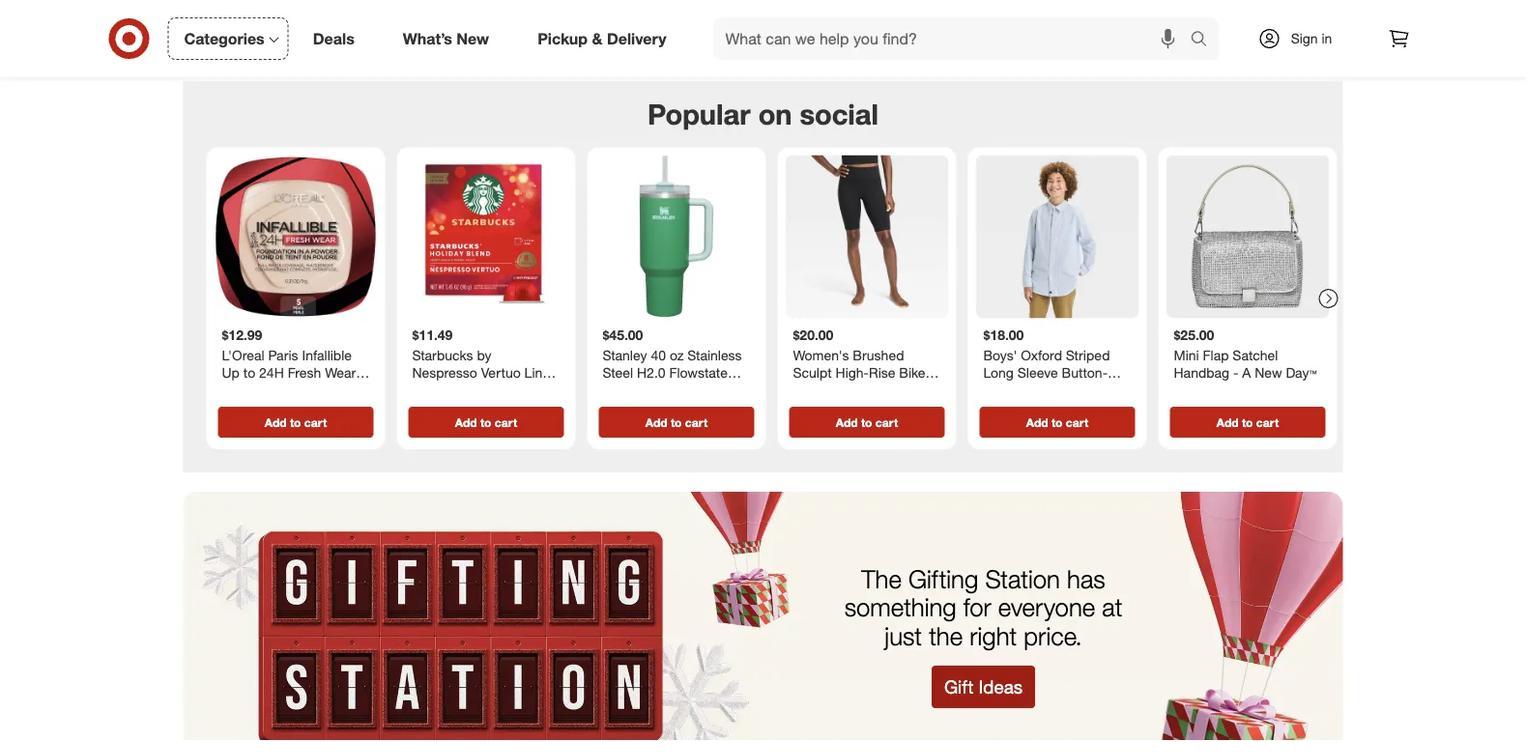 Task type: describe. For each thing, give the bounding box(es) containing it.
add for $45.00
[[646, 416, 668, 430]]

categories link
[[168, 17, 289, 60]]

add to cart for $20.00
[[836, 416, 898, 430]]

everything
[[896, 5, 960, 22]]

what's new
[[403, 29, 489, 48]]

- inside $25.00 mini flap satchel handbag - a new day™
[[1234, 364, 1239, 381]]

add for $11.49
[[455, 416, 477, 430]]

$18.00
[[984, 327, 1024, 344]]

to for $25.00
[[1242, 416, 1254, 430]]

add to cart button for $45.00
[[599, 407, 755, 438]]

pickup & delivery link
[[521, 17, 691, 60]]

to for $12.99
[[290, 416, 301, 430]]

add for $20.00
[[836, 416, 858, 430]]

$20.00
[[793, 327, 834, 344]]

deals link
[[297, 17, 379, 60]]

pickup & delivery
[[538, 29, 667, 48]]

$25.00
[[1174, 327, 1215, 344]]

- inside $18.00 boys' oxford striped long sleeve button- down shirt - art class™
[[1055, 381, 1060, 398]]

$11.49 link
[[405, 156, 568, 404]]

right
[[970, 621, 1017, 652]]

$12.99
[[222, 327, 262, 344]]

$12.99 link
[[214, 156, 378, 404]]

gift ideas
[[945, 676, 1023, 699]]

what's new link
[[387, 17, 514, 60]]

5 add from the left
[[1027, 416, 1049, 430]]

boys' oxford striped long sleeve button-down shirt - art class™ image
[[976, 156, 1140, 319]]

down
[[984, 381, 1019, 398]]

search
[[1182, 31, 1229, 50]]

satchel
[[1233, 347, 1279, 364]]

sign in
[[1291, 30, 1333, 47]]

$11.49
[[412, 327, 453, 344]]

the
[[862, 564, 902, 595]]

button-
[[1062, 364, 1108, 381]]

5 cart from the left
[[1066, 416, 1089, 430]]

starbucks by nespresso vertuo line pods - starbucks holiday blend (target exclusive) image
[[405, 156, 568, 319]]

the gifting station has something for everyone at just the right price.
[[845, 564, 1123, 652]]

sleeve
[[1018, 364, 1059, 381]]

spirit.
[[1147, 5, 1180, 22]]

$45.00 link
[[595, 156, 759, 404]]

to for $45.00
[[671, 416, 682, 430]]

handbag
[[1174, 364, 1230, 381]]

new inside $25.00 mini flap satchel handbag - a new day™
[[1255, 364, 1283, 381]]

flap
[[1203, 347, 1229, 364]]

sign
[[1291, 30, 1319, 47]]

cart for $12.99
[[304, 416, 327, 430]]

on
[[759, 97, 792, 132]]

add to cart for $11.49
[[455, 416, 517, 430]]

add to cart button for $11.49
[[409, 407, 564, 438]]

6 add to cart from the left
[[1217, 416, 1279, 430]]

holiday
[[1100, 5, 1143, 22]]

get
[[1040, 5, 1059, 22]]

$20.00 link
[[786, 156, 949, 404]]

sign in link
[[1242, 17, 1363, 60]]

striped
[[1066, 347, 1111, 364]]

cart for $11.49
[[495, 416, 517, 430]]

popular
[[648, 97, 751, 132]]

class™
[[1084, 381, 1123, 398]]

$18.00 boys' oxford striped long sleeve button- down shirt - art class™
[[984, 327, 1123, 398]]

1 horizontal spatial in
[[1322, 30, 1333, 47]]



Task type: vqa. For each thing, say whether or not it's contained in the screenshot.
'just'
yes



Task type: locate. For each thing, give the bounding box(es) containing it.
2 cart from the left
[[495, 416, 517, 430]]

3 cart from the left
[[685, 416, 708, 430]]

0 horizontal spatial the
[[929, 621, 963, 652]]

just
[[885, 621, 922, 652]]

for
[[964, 593, 992, 623]]

$45.00
[[603, 327, 643, 344]]

everything you need to get in the holiday spirit.
[[896, 5, 1180, 22]]

you
[[964, 5, 986, 22]]

social
[[800, 97, 879, 132]]

new right what's
[[457, 29, 489, 48]]

1 vertical spatial new
[[1255, 364, 1283, 381]]

1 add from the left
[[265, 416, 287, 430]]

to for $18.00
[[1052, 416, 1063, 430]]

2 add to cart from the left
[[455, 416, 517, 430]]

in right get
[[1063, 5, 1073, 22]]

deals
[[313, 29, 355, 48]]

long
[[984, 364, 1014, 381]]

0 horizontal spatial new
[[457, 29, 489, 48]]

has
[[1068, 564, 1106, 595]]

4 add to cart from the left
[[836, 416, 898, 430]]

1 cart from the left
[[304, 416, 327, 430]]

boys'
[[984, 347, 1018, 364]]

mini
[[1174, 347, 1200, 364]]

4 add to cart button from the left
[[790, 407, 945, 438]]

the inside the gifting station has something for everyone at just the right price.
[[929, 621, 963, 652]]

add to cart for $12.99
[[265, 416, 327, 430]]

the left 'holiday'
[[1077, 5, 1096, 22]]

1 add to cart button from the left
[[218, 407, 374, 438]]

pickup
[[538, 29, 588, 48]]

oxford
[[1021, 347, 1063, 364]]

station
[[986, 564, 1061, 595]]

add for $12.99
[[265, 416, 287, 430]]

to for $20.00
[[861, 416, 873, 430]]

1 vertical spatial in
[[1322, 30, 1333, 47]]

a
[[1243, 364, 1252, 381]]

6 cart from the left
[[1257, 416, 1279, 430]]

0 vertical spatial the
[[1077, 5, 1096, 22]]

new right "a"
[[1255, 364, 1283, 381]]

shirt
[[1022, 381, 1051, 398]]

What can we help you find? suggestions appear below search field
[[714, 17, 1196, 60]]

4 add from the left
[[836, 416, 858, 430]]

day™
[[1286, 364, 1317, 381]]

new
[[457, 29, 489, 48], [1255, 364, 1283, 381]]

to
[[1024, 5, 1036, 22], [290, 416, 301, 430], [480, 416, 492, 430], [671, 416, 682, 430], [861, 416, 873, 430], [1052, 416, 1063, 430], [1242, 416, 1254, 430]]

add to cart button for $12.99
[[218, 407, 374, 438]]

1 horizontal spatial the
[[1077, 5, 1096, 22]]

5 add to cart button from the left
[[980, 407, 1136, 438]]

carousel region
[[183, 82, 1344, 493]]

1 horizontal spatial -
[[1234, 364, 1239, 381]]

at
[[1103, 593, 1123, 623]]

1 horizontal spatial new
[[1255, 364, 1283, 381]]

something
[[845, 593, 957, 623]]

0 horizontal spatial -
[[1055, 381, 1060, 398]]

gifting
[[909, 564, 979, 595]]

to for $11.49
[[480, 416, 492, 430]]

in
[[1063, 5, 1073, 22], [1322, 30, 1333, 47]]

5 add to cart from the left
[[1027, 416, 1089, 430]]

the
[[1077, 5, 1096, 22], [929, 621, 963, 652]]

3 add to cart button from the left
[[599, 407, 755, 438]]

search button
[[1182, 17, 1229, 64]]

cart for $45.00
[[685, 416, 708, 430]]

everyone
[[999, 593, 1096, 623]]

new inside what's new link
[[457, 29, 489, 48]]

4 cart from the left
[[876, 416, 898, 430]]

price.
[[1024, 621, 1083, 652]]

ideas
[[979, 676, 1023, 699]]

-
[[1234, 364, 1239, 381], [1055, 381, 1060, 398]]

add to cart for $45.00
[[646, 416, 708, 430]]

3 add from the left
[[646, 416, 668, 430]]

l'oreal paris infallible up to 24h fresh wear foundation in a powder - 0.31oz image
[[214, 156, 378, 319]]

1 vertical spatial the
[[929, 621, 963, 652]]

add
[[265, 416, 287, 430], [455, 416, 477, 430], [646, 416, 668, 430], [836, 416, 858, 430], [1027, 416, 1049, 430], [1217, 416, 1239, 430]]

cart for $20.00
[[876, 416, 898, 430]]

6 add from the left
[[1217, 416, 1239, 430]]

$25.00 mini flap satchel handbag - a new day™
[[1174, 327, 1317, 381]]

add to cart
[[265, 416, 327, 430], [455, 416, 517, 430], [646, 416, 708, 430], [836, 416, 898, 430], [1027, 416, 1089, 430], [1217, 416, 1279, 430]]

gift
[[945, 676, 974, 699]]

art
[[1064, 381, 1081, 398]]

0 vertical spatial in
[[1063, 5, 1073, 22]]

1 add to cart from the left
[[265, 416, 327, 430]]

what's
[[403, 29, 452, 48]]

add to cart button
[[218, 407, 374, 438], [409, 407, 564, 438], [599, 407, 755, 438], [790, 407, 945, 438], [980, 407, 1136, 438], [1170, 407, 1326, 438]]

popular on social
[[648, 97, 879, 132]]

mini flap satchel handbag - a new day™ image
[[1167, 156, 1330, 319]]

women's brushed sculpt high-rise bike shorts 10" - all in motion™ image
[[786, 156, 949, 319]]

2 add from the left
[[455, 416, 477, 430]]

gift ideas button
[[932, 667, 1036, 709]]

6 add to cart button from the left
[[1170, 407, 1326, 438]]

0 vertical spatial new
[[457, 29, 489, 48]]

categories
[[184, 29, 265, 48]]

- left art
[[1055, 381, 1060, 398]]

need
[[989, 5, 1020, 22]]

&
[[592, 29, 603, 48]]

cart
[[304, 416, 327, 430], [495, 416, 517, 430], [685, 416, 708, 430], [876, 416, 898, 430], [1066, 416, 1089, 430], [1257, 416, 1279, 430]]

the right just
[[929, 621, 963, 652]]

in right sign
[[1322, 30, 1333, 47]]

stanley 40 oz stainless steel h2.0 flowstate quencher tumbler - meadow image
[[595, 156, 759, 319]]

add to cart button for $20.00
[[790, 407, 945, 438]]

- left "a"
[[1234, 364, 1239, 381]]

everything you need to get in the holiday spirit. link
[[763, 0, 1313, 35]]

delivery
[[607, 29, 667, 48]]

2 add to cart button from the left
[[409, 407, 564, 438]]

3 add to cart from the left
[[646, 416, 708, 430]]

0 horizontal spatial in
[[1063, 5, 1073, 22]]



